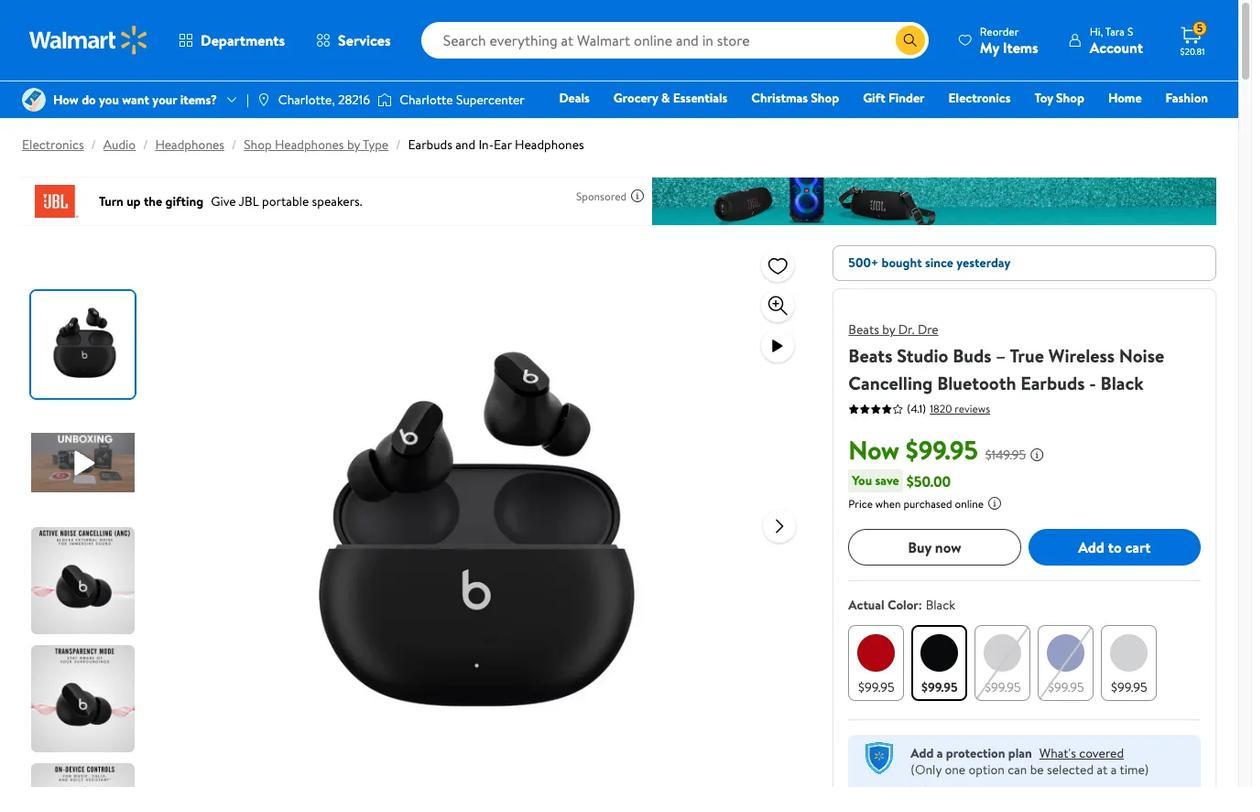 Task type: describe. For each thing, give the bounding box(es) containing it.
when
[[876, 496, 901, 512]]

home link
[[1100, 88, 1150, 108]]

wireless
[[1049, 344, 1115, 368]]

now
[[849, 432, 900, 468]]

noise
[[1119, 344, 1164, 368]]

protection
[[946, 745, 1005, 763]]

&
[[661, 89, 670, 107]]

1820
[[930, 401, 952, 416]]

legal information image
[[988, 496, 1002, 511]]

services
[[338, 30, 391, 50]]

one debit link
[[1060, 114, 1138, 134]]

Search search field
[[421, 22, 929, 59]]

beats studio buds – true wireless noise cancelling bluetooth earbuds - black - image 2 of 12 image
[[31, 409, 138, 517]]

cart
[[1125, 538, 1151, 558]]

debit
[[1098, 115, 1130, 133]]

by inside beats by dr. dre beats studio buds – true wireless noise cancelling bluetooth earbuds - black
[[882, 321, 895, 339]]

gift
[[863, 89, 885, 107]]

toy shop link
[[1026, 88, 1093, 108]]

$99.95 up the $50.00
[[906, 432, 978, 468]]

price
[[849, 496, 873, 512]]

|
[[246, 91, 249, 109]]

1 / from the left
[[91, 136, 96, 154]]

buy now button
[[849, 529, 1021, 566]]

next media item image
[[769, 515, 791, 537]]

time)
[[1120, 761, 1149, 780]]

registry link
[[989, 114, 1052, 134]]

$20.81
[[1180, 45, 1205, 58]]

beats studio buds – true wireless noise cancelling bluetooth earbuds - black - image 3 of 12 image
[[31, 528, 138, 635]]

gift finder link
[[855, 88, 933, 108]]

items?
[[180, 91, 217, 109]]

services button
[[301, 18, 406, 62]]

hi,
[[1090, 23, 1103, 39]]

you save $50.00
[[852, 471, 951, 491]]

$99.95 for 2nd $99.95 button from the right
[[1048, 679, 1084, 697]]

dr.
[[898, 321, 915, 339]]

buy
[[908, 538, 932, 558]]

grocery
[[614, 89, 658, 107]]

buds
[[953, 344, 992, 368]]

reviews
[[955, 401, 990, 416]]

actual color : black
[[849, 596, 955, 615]]

1 vertical spatial black
[[926, 596, 955, 615]]

walmart image
[[29, 26, 148, 55]]

3 $99.95 button from the left
[[975, 626, 1031, 702]]

one
[[1068, 115, 1095, 133]]

deals link
[[551, 88, 598, 108]]

2 beats from the top
[[849, 344, 893, 368]]

electronics for electronics / audio / headphones / shop headphones by type / earbuds and in-ear headphones
[[22, 136, 84, 154]]

dre
[[918, 321, 939, 339]]

you
[[99, 91, 119, 109]]

3 / from the left
[[232, 136, 237, 154]]

bought
[[882, 254, 922, 272]]

plan
[[1008, 745, 1032, 763]]

beats studio buds – true wireless noise cancelling bluetooth earbuds - black - image 1 of 12 image
[[31, 291, 138, 398]]

earbuds inside beats by dr. dre beats studio buds – true wireless noise cancelling bluetooth earbuds - black
[[1021, 371, 1085, 396]]

shop for christmas shop
[[811, 89, 839, 107]]

1 $99.95 button from the left
[[849, 626, 904, 702]]

:
[[918, 596, 922, 615]]

color
[[888, 596, 918, 615]]

headphones link
[[155, 136, 224, 154]]

earbuds and in-ear headphones link
[[408, 136, 584, 154]]

type
[[363, 136, 389, 154]]

1 vertical spatial electronics link
[[22, 136, 84, 154]]

fashion link
[[1157, 88, 1216, 108]]

(4.1) 1820 reviews
[[907, 401, 990, 417]]

0 horizontal spatial shop
[[244, 136, 272, 154]]

view video image
[[767, 335, 789, 357]]

black inside beats by dr. dre beats studio buds – true wireless noise cancelling bluetooth earbuds - black
[[1101, 371, 1144, 396]]

s
[[1128, 23, 1133, 39]]

 image for how do you want your items?
[[22, 88, 46, 112]]

audio link
[[103, 136, 136, 154]]

1820 reviews link
[[926, 401, 990, 416]]

home
[[1108, 89, 1142, 107]]

what's
[[1039, 745, 1076, 763]]

electronics / audio / headphones / shop headphones by type / earbuds and in-ear headphones
[[22, 136, 584, 154]]

beats studio buds – true wireless noise cancelling bluetooth earbuds - black - image 4 of 12 image
[[31, 646, 138, 753]]

charlotte
[[400, 91, 453, 109]]

purchased
[[904, 496, 952, 512]]

$99.95 for 2nd $99.95 button from the left
[[922, 679, 958, 697]]

charlotte, 28216
[[278, 91, 370, 109]]

$99.95 for fifth $99.95 button from the right
[[858, 679, 895, 697]]

reorder
[[980, 23, 1019, 39]]

2 / from the left
[[143, 136, 148, 154]]

5 $99.95 button from the left
[[1101, 626, 1157, 702]]

gift finder
[[863, 89, 925, 107]]

auto link
[[938, 114, 982, 134]]

fashion auto
[[946, 89, 1208, 133]]

deals
[[559, 89, 590, 107]]

finder
[[888, 89, 925, 107]]

$50.00
[[907, 471, 951, 491]]

fashion
[[1166, 89, 1208, 107]]

how do you want your items?
[[53, 91, 217, 109]]



Task type: vqa. For each thing, say whether or not it's contained in the screenshot.
the Assembly in free assembly link
no



Task type: locate. For each thing, give the bounding box(es) containing it.
0 horizontal spatial  image
[[22, 88, 46, 112]]

your
[[152, 91, 177, 109]]

one
[[945, 761, 966, 780]]

a
[[937, 745, 943, 763], [1111, 761, 1117, 780]]

headphones
[[155, 136, 224, 154], [275, 136, 344, 154], [515, 136, 584, 154]]

3 headphones from the left
[[515, 136, 584, 154]]

sponsored
[[576, 188, 627, 204]]

electronics up the auto
[[949, 89, 1011, 107]]

Walmart Site-Wide search field
[[421, 22, 929, 59]]

electronics link down how on the left
[[22, 136, 84, 154]]

2 horizontal spatial shop
[[1056, 89, 1084, 107]]

option
[[969, 761, 1005, 780]]

beats studio buds – true wireless noise cancelling bluetooth earbuds - black image
[[206, 245, 749, 788]]

by left dr. on the top right of the page
[[882, 321, 895, 339]]

beats up cancelling at right
[[849, 344, 893, 368]]

1 horizontal spatial electronics link
[[940, 88, 1019, 108]]

beats studio buds – true wireless noise cancelling bluetooth earbuds - black - image 5 of 12 image
[[31, 764, 138, 788]]

black right :
[[926, 596, 955, 615]]

shop
[[811, 89, 839, 107], [1056, 89, 1084, 107], [244, 136, 272, 154]]

earbuds down true
[[1021, 371, 1085, 396]]

registry
[[997, 115, 1044, 133]]

1 vertical spatial by
[[882, 321, 895, 339]]

and
[[455, 136, 475, 154]]

$99.95 for 3rd $99.95 button from the right
[[985, 679, 1021, 697]]

want
[[122, 91, 149, 109]]

4 / from the left
[[396, 136, 401, 154]]

christmas
[[751, 89, 808, 107]]

hi, tara s account
[[1090, 23, 1143, 57]]

0 horizontal spatial by
[[347, 136, 360, 154]]

grocery & essentials link
[[605, 88, 736, 108]]

5 $20.81
[[1180, 20, 1205, 58]]

supercenter
[[456, 91, 525, 109]]

 image
[[378, 91, 392, 109]]

$149.95
[[985, 446, 1026, 464]]

1 horizontal spatial  image
[[256, 93, 271, 107]]

0 horizontal spatial black
[[926, 596, 955, 615]]

do
[[82, 91, 96, 109]]

learn more about strikethrough prices image
[[1030, 448, 1044, 463]]

how
[[53, 91, 79, 109]]

1 horizontal spatial headphones
[[275, 136, 344, 154]]

0 horizontal spatial add
[[911, 745, 934, 763]]

walmart+
[[1154, 115, 1208, 133]]

grocery & essentials
[[614, 89, 728, 107]]

0 vertical spatial beats
[[849, 321, 879, 339]]

1 vertical spatial electronics
[[22, 136, 84, 154]]

earbuds left the and
[[408, 136, 452, 154]]

electronics down how on the left
[[22, 136, 84, 154]]

items
[[1003, 37, 1039, 57]]

5
[[1197, 20, 1203, 36]]

shop headphones by type link
[[244, 136, 389, 154]]

electronics
[[949, 89, 1011, 107], [22, 136, 84, 154]]

2 horizontal spatial headphones
[[515, 136, 584, 154]]

electronics inside "link"
[[949, 89, 1011, 107]]

a left one
[[937, 745, 943, 763]]

0 vertical spatial electronics link
[[940, 88, 1019, 108]]

1 vertical spatial add
[[911, 745, 934, 763]]

28216
[[338, 91, 370, 109]]

actual
[[849, 596, 885, 615]]

$99.95 up what's at the right
[[1048, 679, 1084, 697]]

you
[[852, 472, 872, 490]]

0 vertical spatial by
[[347, 136, 360, 154]]

beats left dr. on the top right of the page
[[849, 321, 879, 339]]

since
[[925, 254, 954, 272]]

ad disclaimer and feedback for skylinedisplayad image
[[630, 189, 645, 203]]

wpp logo image
[[863, 743, 896, 776]]

$99.95 button
[[849, 626, 904, 702], [912, 626, 968, 702], [975, 626, 1031, 702], [1038, 626, 1094, 702], [1101, 626, 1157, 702]]

/ right audio link
[[143, 136, 148, 154]]

headphones down items?
[[155, 136, 224, 154]]

0 horizontal spatial earbuds
[[408, 136, 452, 154]]

0 vertical spatial add
[[1078, 538, 1105, 558]]

1 horizontal spatial shop
[[811, 89, 839, 107]]

tara
[[1105, 23, 1125, 39]]

$99.95 up wpp logo in the right bottom of the page
[[858, 679, 895, 697]]

0 vertical spatial black
[[1101, 371, 1144, 396]]

toy shop
[[1035, 89, 1084, 107]]

0 vertical spatial earbuds
[[408, 136, 452, 154]]

add for add a protection plan what's covered (only one option can be selected at a time)
[[911, 745, 934, 763]]

/ right type
[[396, 136, 401, 154]]

1 horizontal spatial by
[[882, 321, 895, 339]]

add left to
[[1078, 538, 1105, 558]]

/ left audio link
[[91, 136, 96, 154]]

0 horizontal spatial headphones
[[155, 136, 224, 154]]

departments
[[201, 30, 285, 50]]

1 horizontal spatial a
[[1111, 761, 1117, 780]]

headphones down charlotte,
[[275, 136, 344, 154]]

shop inside christmas shop link
[[811, 89, 839, 107]]

auto
[[946, 115, 973, 133]]

essentials
[[673, 89, 728, 107]]

/
[[91, 136, 96, 154], [143, 136, 148, 154], [232, 136, 237, 154], [396, 136, 401, 154]]

shop down |
[[244, 136, 272, 154]]

1 vertical spatial beats
[[849, 344, 893, 368]]

a right at
[[1111, 761, 1117, 780]]

add for add to cart
[[1078, 538, 1105, 558]]

headphones right ear
[[515, 136, 584, 154]]

in-
[[479, 136, 494, 154]]

at
[[1097, 761, 1108, 780]]

bluetooth
[[937, 371, 1016, 396]]

my
[[980, 37, 999, 57]]

electronics link up the auto
[[940, 88, 1019, 108]]

 image left how on the left
[[22, 88, 46, 112]]

4 $99.95 button from the left
[[1038, 626, 1094, 702]]

$99.95 for 1st $99.95 button from right
[[1111, 679, 1147, 697]]

1 headphones from the left
[[155, 136, 224, 154]]

(only
[[911, 761, 942, 780]]

zoom image modal image
[[767, 295, 789, 317]]

1 horizontal spatial add
[[1078, 538, 1105, 558]]

$99.95 up plan
[[985, 679, 1021, 697]]

shop for toy shop
[[1056, 89, 1084, 107]]

0 horizontal spatial electronics link
[[22, 136, 84, 154]]

ear
[[494, 136, 512, 154]]

now $99.95
[[849, 432, 978, 468]]

1 vertical spatial earbuds
[[1021, 371, 1085, 396]]

1 horizontal spatial electronics
[[949, 89, 1011, 107]]

add inside button
[[1078, 538, 1105, 558]]

0 horizontal spatial a
[[937, 745, 943, 763]]

0 horizontal spatial electronics
[[22, 136, 84, 154]]

beats by dr. dre beats studio buds – true wireless noise cancelling bluetooth earbuds - black
[[849, 321, 1164, 396]]

/ right headphones link
[[232, 136, 237, 154]]

2 $99.95 button from the left
[[912, 626, 968, 702]]

departments button
[[163, 18, 301, 62]]

toy
[[1035, 89, 1053, 107]]

1 horizontal spatial black
[[1101, 371, 1144, 396]]

$99.95 up protection
[[922, 679, 958, 697]]

black right -
[[1101, 371, 1144, 396]]

true
[[1010, 344, 1044, 368]]

shop right toy
[[1056, 89, 1084, 107]]

1 horizontal spatial earbuds
[[1021, 371, 1085, 396]]

add to favorites list, beats studio buds – true wireless noise cancelling bluetooth earbuds - black image
[[767, 254, 789, 277]]

charlotte,
[[278, 91, 335, 109]]

what's covered button
[[1039, 745, 1124, 763]]

account
[[1090, 37, 1143, 57]]

studio
[[897, 344, 949, 368]]

–
[[996, 344, 1006, 368]]

1 beats from the top
[[849, 321, 879, 339]]

search icon image
[[903, 33, 918, 48]]

by left type
[[347, 136, 360, 154]]

walmart+ link
[[1145, 114, 1216, 134]]

add a protection plan what's covered (only one option can be selected at a time)
[[911, 745, 1149, 780]]

add inside add a protection plan what's covered (only one option can be selected at a time)
[[911, 745, 934, 763]]

reorder my items
[[980, 23, 1039, 57]]

 image for charlotte, 28216
[[256, 93, 271, 107]]

covered
[[1079, 745, 1124, 763]]

christmas shop
[[751, 89, 839, 107]]

 image
[[22, 88, 46, 112], [256, 93, 271, 107]]

add to cart button
[[1028, 529, 1201, 566]]

shop right christmas
[[811, 89, 839, 107]]

 image right |
[[256, 93, 271, 107]]

price when purchased online
[[849, 496, 984, 512]]

buy now
[[908, 538, 962, 558]]

save
[[875, 472, 899, 490]]

-
[[1089, 371, 1096, 396]]

one debit
[[1068, 115, 1130, 133]]

add left one
[[911, 745, 934, 763]]

to
[[1108, 538, 1122, 558]]

audio
[[103, 136, 136, 154]]

2 headphones from the left
[[275, 136, 344, 154]]

0 vertical spatial electronics
[[949, 89, 1011, 107]]

shop inside toy shop link
[[1056, 89, 1084, 107]]

500+ bought since yesterday
[[849, 254, 1011, 272]]

be
[[1030, 761, 1044, 780]]

actual color list
[[845, 622, 1205, 705]]

$99.95 up the covered
[[1111, 679, 1147, 697]]

electronics for electronics
[[949, 89, 1011, 107]]

online
[[955, 496, 984, 512]]



